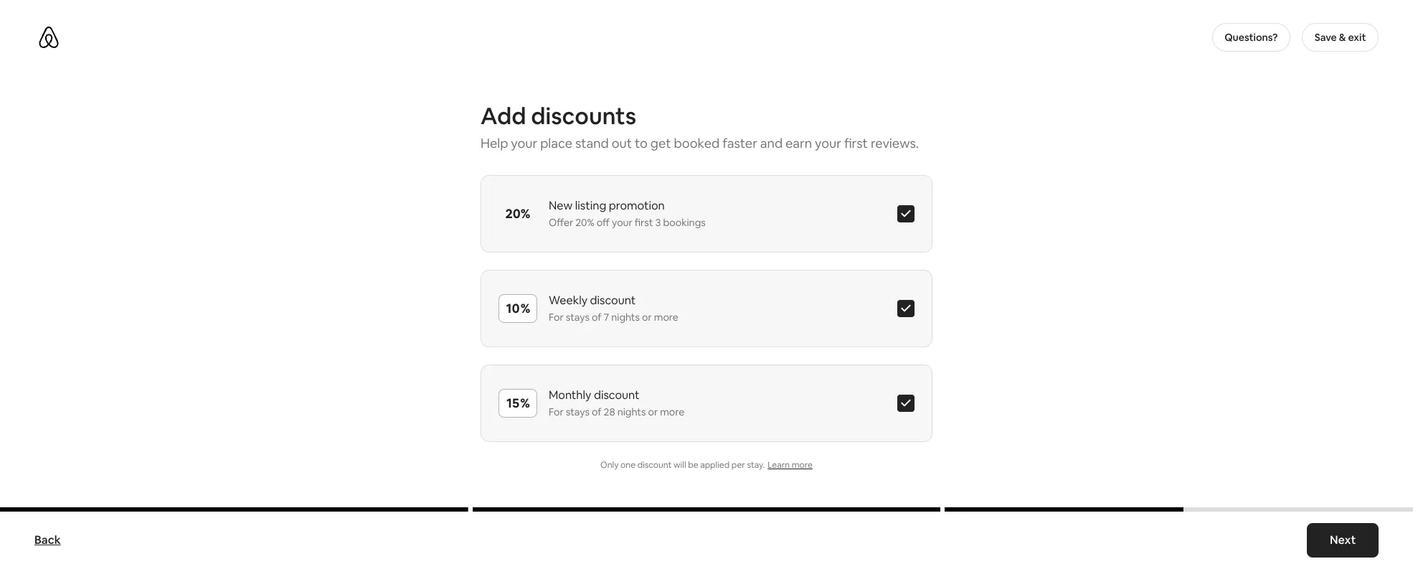 Task type: describe. For each thing, give the bounding box(es) containing it.
first inside new listing promotion offer 20% off your first 3 bookings
[[635, 216, 653, 229]]

2 horizontal spatial your
[[815, 135, 842, 151]]

discount for weekly discount
[[590, 292, 636, 307]]

Weekly discount text field
[[504, 300, 532, 317]]

or for monthly discount
[[648, 405, 658, 418]]

faster
[[723, 135, 758, 151]]

exit
[[1349, 31, 1367, 44]]

out
[[612, 135, 632, 151]]

stays for monthly
[[566, 405, 590, 418]]

new listing promotion offer 20% off your first 3 bookings
[[549, 198, 706, 229]]

help
[[481, 135, 508, 151]]

questions? button
[[1212, 23, 1291, 52]]

2 vertical spatial discount
[[638, 459, 672, 470]]

0 horizontal spatial 20%
[[506, 205, 531, 221]]

next
[[1330, 532, 1356, 548]]

your inside new listing promotion offer 20% off your first 3 bookings
[[612, 216, 633, 229]]

nights for weekly discount
[[612, 310, 640, 323]]

save & exit
[[1315, 31, 1367, 44]]

stays for weekly
[[566, 310, 590, 323]]

more for weekly discount
[[654, 310, 679, 323]]

questions?
[[1225, 31, 1278, 44]]

place
[[540, 135, 573, 151]]

booked
[[674, 135, 720, 151]]

first inside add discounts help your place stand out to get booked faster and earn your first reviews.
[[845, 135, 868, 151]]

new
[[549, 198, 573, 213]]

weekly
[[549, 292, 588, 307]]

save & exit button
[[1303, 23, 1379, 52]]

back button
[[27, 526, 68, 555]]

off
[[597, 216, 610, 229]]

learn more
[[768, 459, 813, 470]]

be
[[688, 459, 699, 470]]

one
[[621, 459, 636, 470]]

stay.
[[747, 459, 765, 470]]

get
[[651, 135, 671, 151]]

and
[[761, 135, 783, 151]]

earn
[[786, 135, 812, 151]]

of for weekly
[[592, 310, 602, 323]]

for for monthly discount
[[549, 405, 564, 418]]

7
[[604, 310, 609, 323]]

next button
[[1307, 523, 1379, 558]]

only one discount will be applied per stay. learn more
[[601, 459, 813, 470]]

will
[[674, 459, 686, 470]]



Task type: locate. For each thing, give the bounding box(es) containing it.
20% inside new listing promotion offer 20% off your first 3 bookings
[[576, 216, 595, 229]]

discount for monthly discount
[[594, 387, 640, 402]]

only
[[601, 459, 619, 470]]

1 horizontal spatial your
[[612, 216, 633, 229]]

or right the 7
[[642, 310, 652, 323]]

per
[[732, 459, 745, 470]]

your right off
[[612, 216, 633, 229]]

to
[[635, 135, 648, 151]]

nights for monthly discount
[[618, 405, 646, 418]]

weekly discount for stays of 7 nights or more
[[549, 292, 679, 323]]

applied
[[700, 459, 730, 470]]

back
[[34, 532, 61, 548]]

stays
[[566, 310, 590, 323], [566, 405, 590, 418]]

your
[[511, 135, 538, 151], [815, 135, 842, 151], [612, 216, 633, 229]]

0 horizontal spatial first
[[635, 216, 653, 229]]

for inside weekly discount for stays of 7 nights or more
[[549, 310, 564, 323]]

discount inside monthly discount for stays of 28 nights or more
[[594, 387, 640, 402]]

20% left the new
[[506, 205, 531, 221]]

Monthly discount text field
[[504, 394, 532, 412]]

bookings
[[663, 216, 706, 229]]

20%
[[506, 205, 531, 221], [576, 216, 595, 229]]

or
[[642, 310, 652, 323], [648, 405, 658, 418]]

first left reviews.
[[845, 135, 868, 151]]

of left the 7
[[592, 310, 602, 323]]

for for weekly discount
[[549, 310, 564, 323]]

nights inside weekly discount for stays of 7 nights or more
[[612, 310, 640, 323]]

more right the 7
[[654, 310, 679, 323]]

2 for from the top
[[549, 405, 564, 418]]

add
[[481, 101, 526, 130]]

discount inside weekly discount for stays of 7 nights or more
[[590, 292, 636, 307]]

nights inside monthly discount for stays of 28 nights or more
[[618, 405, 646, 418]]

nights right the 7
[[612, 310, 640, 323]]

for down weekly
[[549, 310, 564, 323]]

discount
[[590, 292, 636, 307], [594, 387, 640, 402], [638, 459, 672, 470]]

nights
[[612, 310, 640, 323], [618, 405, 646, 418]]

0 horizontal spatial your
[[511, 135, 538, 151]]

your right help
[[511, 135, 538, 151]]

stays down monthly
[[566, 405, 590, 418]]

save
[[1315, 31, 1337, 44]]

monthly
[[549, 387, 592, 402]]

1 vertical spatial of
[[592, 405, 602, 418]]

stays inside weekly discount for stays of 7 nights or more
[[566, 310, 590, 323]]

1 vertical spatial or
[[648, 405, 658, 418]]

1 vertical spatial discount
[[594, 387, 640, 402]]

0 vertical spatial first
[[845, 135, 868, 151]]

1 vertical spatial for
[[549, 405, 564, 418]]

1 vertical spatial nights
[[618, 405, 646, 418]]

learn more button
[[765, 459, 813, 470]]

0 vertical spatial stays
[[566, 310, 590, 323]]

listing
[[575, 198, 607, 213]]

discounts
[[531, 101, 636, 130]]

0 vertical spatial of
[[592, 310, 602, 323]]

your right earn
[[815, 135, 842, 151]]

0 vertical spatial or
[[642, 310, 652, 323]]

nights right 28
[[618, 405, 646, 418]]

0 vertical spatial nights
[[612, 310, 640, 323]]

discount up the 7
[[590, 292, 636, 307]]

of for monthly
[[592, 405, 602, 418]]

28
[[604, 405, 615, 418]]

1 vertical spatial more
[[660, 405, 685, 418]]

promotion
[[609, 198, 665, 213]]

20% down listing
[[576, 216, 595, 229]]

more up will
[[660, 405, 685, 418]]

more for monthly discount
[[660, 405, 685, 418]]

monthly discount for stays of 28 nights or more
[[549, 387, 685, 418]]

1 horizontal spatial first
[[845, 135, 868, 151]]

discount up 28
[[594, 387, 640, 402]]

or inside monthly discount for stays of 28 nights or more
[[648, 405, 658, 418]]

1 for from the top
[[549, 310, 564, 323]]

2 of from the top
[[592, 405, 602, 418]]

of inside weekly discount for stays of 7 nights or more
[[592, 310, 602, 323]]

&
[[1340, 31, 1347, 44]]

stand
[[576, 135, 609, 151]]

1 of from the top
[[592, 310, 602, 323]]

reviews.
[[871, 135, 919, 151]]

1 horizontal spatial 20%
[[576, 216, 595, 229]]

more inside monthly discount for stays of 28 nights or more
[[660, 405, 685, 418]]

more
[[654, 310, 679, 323], [660, 405, 685, 418]]

offer
[[549, 216, 573, 229]]

first
[[845, 135, 868, 151], [635, 216, 653, 229]]

stays inside monthly discount for stays of 28 nights or more
[[566, 405, 590, 418]]

for inside monthly discount for stays of 28 nights or more
[[549, 405, 564, 418]]

1 vertical spatial first
[[635, 216, 653, 229]]

1 stays from the top
[[566, 310, 590, 323]]

first left the 3
[[635, 216, 653, 229]]

1 vertical spatial stays
[[566, 405, 590, 418]]

or for weekly discount
[[642, 310, 652, 323]]

or inside weekly discount for stays of 7 nights or more
[[642, 310, 652, 323]]

stays down weekly
[[566, 310, 590, 323]]

or right 28
[[648, 405, 658, 418]]

0 vertical spatial more
[[654, 310, 679, 323]]

of
[[592, 310, 602, 323], [592, 405, 602, 418]]

more inside weekly discount for stays of 7 nights or more
[[654, 310, 679, 323]]

0 vertical spatial discount
[[590, 292, 636, 307]]

of left 28
[[592, 405, 602, 418]]

discount left will
[[638, 459, 672, 470]]

of inside monthly discount for stays of 28 nights or more
[[592, 405, 602, 418]]

for
[[549, 310, 564, 323], [549, 405, 564, 418]]

3
[[656, 216, 661, 229]]

for down monthly
[[549, 405, 564, 418]]

add discounts help your place stand out to get booked faster and earn your first reviews.
[[481, 101, 919, 151]]

2 stays from the top
[[566, 405, 590, 418]]

0 vertical spatial for
[[549, 310, 564, 323]]



Task type: vqa. For each thing, say whether or not it's contained in the screenshot.
2nd FOR from the top
yes



